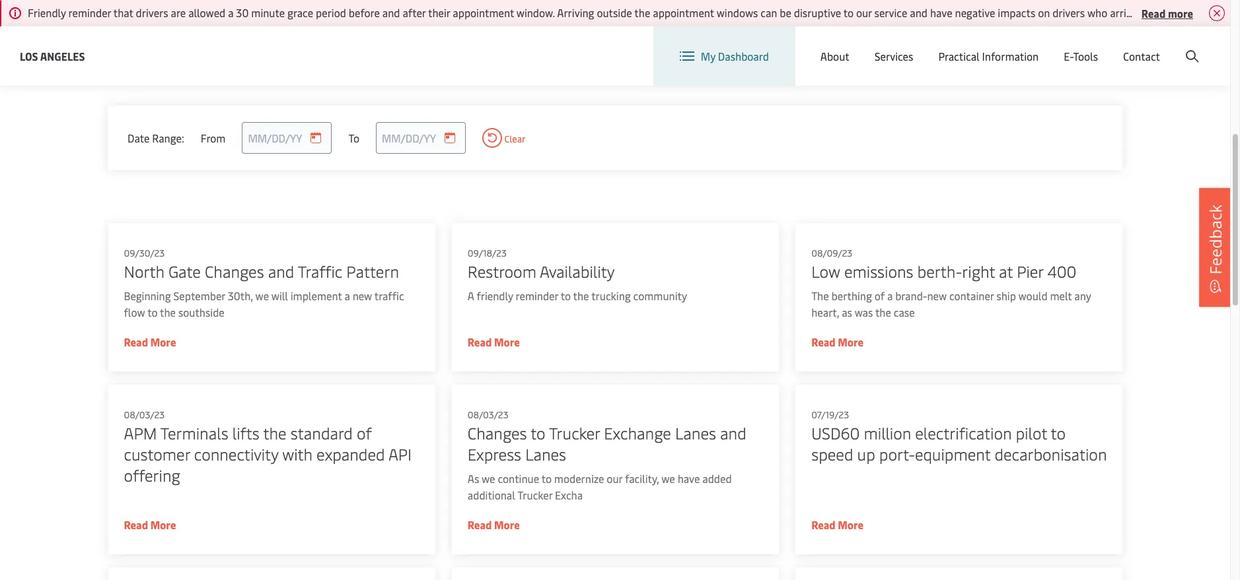 Task type: vqa. For each thing, say whether or not it's contained in the screenshot.
contractors
no



Task type: locate. For each thing, give the bounding box(es) containing it.
0 horizontal spatial appointment
[[453, 5, 514, 20]]

on left time. on the right top of page
[[1140, 5, 1152, 20]]

will
[[661, 20, 679, 35], [271, 289, 288, 303]]

and up or
[[383, 5, 400, 20]]

the
[[635, 5, 651, 20], [158, 20, 175, 35], [763, 20, 779, 35], [573, 289, 589, 303], [160, 305, 175, 320], [875, 305, 891, 320], [263, 423, 286, 444]]

the inside , where you will be able to select the topics and terminals that interest you.
[[763, 20, 779, 35]]

1 horizontal spatial new
[[927, 289, 947, 303]]

emissions
[[844, 261, 913, 282]]

1 vertical spatial have
[[678, 472, 700, 486]]

and up added
[[720, 423, 746, 444]]

to down the availability on the top left
[[561, 289, 571, 303]]

lanes up "continue"
[[525, 444, 566, 465]]

08/03/23 inside 08/03/23 apm terminals lifts the standard of customer connectivity with expanded api offering
[[124, 409, 164, 422]]

minute
[[251, 5, 285, 20]]

changes up 30th,
[[204, 261, 264, 282]]

1 horizontal spatial that
[[209, 37, 230, 52]]

usd60
[[811, 423, 860, 444]]

0 vertical spatial to
[[108, 20, 119, 35]]

1 horizontal spatial on
[[1140, 5, 1152, 20]]

0 vertical spatial of
[[875, 289, 885, 303]]

to down beginning
[[147, 305, 157, 320]]

trucker
[[549, 423, 600, 444], [517, 488, 552, 503]]

service
[[875, 5, 908, 20]]

to inside 07/19/23 usd60 million electrification pilot to speed up port-equipment decarbonisation
[[1051, 423, 1066, 444]]

the right lifts
[[263, 423, 286, 444]]

, where you will be able to select the topics and terminals that interest you.
[[108, 20, 779, 52]]

1 vertical spatial trucker
[[517, 488, 552, 503]]

1 vertical spatial of
[[357, 423, 372, 444]]

a left brand-
[[887, 289, 893, 303]]

their
[[428, 5, 450, 20]]

30th,
[[228, 289, 253, 303]]

be right can
[[780, 5, 792, 20]]

1 horizontal spatial 08/03/23
[[468, 409, 508, 422]]

new down berth-
[[927, 289, 947, 303]]

1 horizontal spatial drivers
[[1053, 5, 1085, 20]]

location
[[893, 38, 934, 53]]

&
[[236, 20, 245, 35]]

0 vertical spatial terminals
[[160, 37, 207, 52]]

of down emissions in the top of the page
[[875, 289, 885, 303]]

case
[[894, 305, 915, 320]]

0 horizontal spatial will
[[271, 289, 288, 303]]

practical
[[939, 49, 980, 63]]

we right 30th,
[[255, 289, 269, 303]]

0 horizontal spatial we
[[255, 289, 269, 303]]

0 horizontal spatial to
[[108, 20, 119, 35]]

the inside 08/03/23 apm terminals lifts the standard of customer connectivity with expanded api offering
[[263, 423, 286, 444]]

menu
[[1009, 39, 1036, 53]]

more
[[150, 335, 176, 350], [494, 335, 520, 350], [838, 335, 864, 350], [150, 518, 176, 533], [494, 518, 520, 533], [838, 518, 864, 533]]

we for lanes
[[482, 472, 495, 486]]

0 horizontal spatial our
[[607, 472, 622, 486]]

the
[[811, 289, 829, 303]]

appointment up subscribe
[[453, 5, 514, 20]]

a right close alert image
[[1239, 5, 1241, 20]]

0 vertical spatial have
[[931, 5, 953, 20]]

0 horizontal spatial drivers
[[136, 5, 168, 20]]

traffic
[[298, 261, 342, 282]]

0 horizontal spatial have
[[678, 472, 700, 486]]

read for apm terminals lifts the standard of customer connectivity with expanded api offering
[[124, 518, 148, 533]]

the down are
[[158, 20, 175, 35]]

and left traffic
[[268, 261, 294, 282]]

1 on from the left
[[1038, 5, 1050, 20]]

about button
[[821, 26, 850, 86]]

low
[[811, 261, 840, 282]]

1 horizontal spatial be
[[780, 5, 792, 20]]

we inside '09/30/23 north gate changes and traffic pattern beginning september 30th, we will implement a new traffic flow to the southside'
[[255, 289, 269, 303]]

terminals down latest
[[160, 37, 207, 52]]

that inside , where you will be able to select the topics and terminals that interest you.
[[209, 37, 230, 52]]

that up receive
[[114, 5, 133, 20]]

my
[[701, 49, 716, 63]]

08/03/23
[[124, 409, 164, 422], [468, 409, 508, 422]]

changes up "continue"
[[468, 423, 527, 444]]

of left "api"
[[357, 423, 372, 444]]

the down the availability on the top left
[[573, 289, 589, 303]]

0 vertical spatial will
[[661, 20, 679, 35]]

angeles
[[40, 49, 85, 63]]

services button
[[875, 26, 914, 86]]

we right as
[[482, 472, 495, 486]]

new
[[352, 289, 372, 303], [927, 289, 947, 303]]

global
[[976, 39, 1006, 53]]

berth-
[[917, 261, 962, 282]]

clear
[[502, 133, 526, 145]]

we right facility,
[[661, 472, 675, 486]]

the down can
[[763, 20, 779, 35]]

0 horizontal spatial that
[[114, 5, 133, 20]]

2 on from the left
[[1140, 5, 1152, 20]]

will inside , where you will be able to select the topics and terminals that interest you.
[[661, 20, 679, 35]]

after
[[403, 5, 426, 20]]

beginning
[[124, 289, 171, 303]]

0 horizontal spatial reminder
[[68, 5, 111, 20]]

facility,
[[625, 472, 659, 486]]

gate
[[168, 261, 200, 282]]

with
[[282, 444, 312, 465]]

will left implement
[[271, 289, 288, 303]]

0 horizontal spatial be
[[681, 20, 693, 35]]

0 horizontal spatial on
[[1038, 5, 1050, 20]]

more
[[1168, 6, 1194, 20]]

ship
[[997, 289, 1016, 303]]

any
[[1075, 289, 1091, 303]]

up
[[857, 444, 875, 465]]

friendly
[[28, 5, 66, 20]]

our left service
[[857, 5, 872, 20]]

will right you at the right of page
[[661, 20, 679, 35]]

to right "pilot"
[[1051, 423, 1066, 444]]

a left 30
[[228, 5, 234, 20]]

lanes up added
[[675, 423, 716, 444]]

before
[[349, 5, 380, 20]]

equipment
[[915, 444, 991, 465]]

port-
[[879, 444, 915, 465]]

new down pattern
[[352, 289, 372, 303]]

switch location
[[859, 38, 934, 53]]

berthing
[[832, 289, 872, 303]]

read more
[[124, 335, 176, 350], [468, 335, 520, 350], [811, 335, 864, 350], [124, 518, 176, 533], [468, 518, 520, 533], [811, 518, 864, 533]]

switch location button
[[838, 38, 934, 53]]

1 vertical spatial will
[[271, 289, 288, 303]]

1 horizontal spatial will
[[661, 20, 679, 35]]

have left added
[[678, 472, 700, 486]]

grace
[[288, 5, 313, 20]]

heart,
[[811, 305, 839, 320]]

practical information
[[939, 49, 1039, 63]]

0 horizontal spatial lanes
[[525, 444, 566, 465]]

continue
[[498, 472, 539, 486]]

and down receive
[[140, 37, 158, 52]]

1 vertical spatial terminals
[[160, 423, 228, 444]]

0 vertical spatial changes
[[204, 261, 264, 282]]

1 horizontal spatial of
[[875, 289, 885, 303]]

1 08/03/23 from the left
[[124, 409, 164, 422]]

on right impacts
[[1038, 5, 1050, 20]]

1 vertical spatial reminder
[[516, 289, 558, 303]]

1 vertical spatial changes
[[468, 423, 527, 444]]

0 horizontal spatial 08/03/23
[[124, 409, 164, 422]]

1 horizontal spatial changes
[[468, 423, 527, 444]]

read more for apm terminals lifts the standard of customer connectivity with expanded api offering
[[124, 518, 176, 533]]

by
[[350, 20, 361, 35]]

that right drivers
[[1216, 5, 1236, 20]]

0 vertical spatial our
[[857, 5, 872, 20]]

0 vertical spatial be
[[780, 5, 792, 20]]

08/03/23 inside the 08/03/23 changes to trucker exchange lanes and express lanes as we continue to modernize our facility, we have added additional trucker excha
[[468, 409, 508, 422]]

lanes
[[675, 423, 716, 444], [525, 444, 566, 465]]

changes inside '09/30/23 north gate changes and traffic pattern beginning september 30th, we will implement a new traffic flow to the southside'
[[204, 261, 264, 282]]

the inside 09/18/23 restroom availability a friendly reminder to the trucking community
[[573, 289, 589, 303]]

to right disruptive
[[844, 5, 854, 20]]

read for a friendly reminder to the trucking community
[[468, 335, 492, 350]]

and inside , where you will be able to select the topics and terminals that interest you.
[[140, 37, 158, 52]]

we for september
[[255, 289, 269, 303]]

to
[[108, 20, 119, 35], [349, 131, 360, 145]]

08/03/23 up express
[[468, 409, 508, 422]]

modernize
[[554, 472, 604, 486]]

date
[[128, 131, 150, 145]]

08/03/23 for apm
[[124, 409, 164, 422]]

to right able
[[718, 20, 729, 35]]

drivers left "who"
[[1053, 5, 1085, 20]]

more for as we continue to modernize our facility, we have added additional trucker excha
[[494, 518, 520, 533]]

read for as we continue to modernize our facility, we have added additional trucker excha
[[468, 518, 492, 533]]

allowed
[[188, 5, 226, 20]]

0 horizontal spatial changes
[[204, 261, 264, 282]]

1 new from the left
[[352, 289, 372, 303]]

1 horizontal spatial appointment
[[653, 5, 714, 20]]

our left facility,
[[607, 472, 622, 486]]

arriving
[[557, 5, 595, 20]]

offering
[[124, 465, 180, 486]]

0 horizontal spatial of
[[357, 423, 372, 444]]

1 horizontal spatial we
[[482, 472, 495, 486]]

restroom
[[468, 261, 536, 282]]

and right service
[[910, 5, 928, 20]]

pattern
[[346, 261, 399, 282]]

who
[[1088, 5, 1108, 20]]

drivers up receive
[[136, 5, 168, 20]]

the right "was"
[[875, 305, 891, 320]]

new inside 08/09/23 low emissions berth-right at pier 400 the berthing of a brand-new container ship would melt any heart, as was the case
[[927, 289, 947, 303]]

operational
[[247, 20, 305, 35]]

appointment up able
[[653, 5, 714, 20]]

the down beginning
[[160, 305, 175, 320]]

1 vertical spatial our
[[607, 472, 622, 486]]

07/19/23
[[811, 409, 849, 422]]

new inside '09/30/23 north gate changes and traffic pattern beginning september 30th, we will implement a new traffic flow to the southside'
[[352, 289, 372, 303]]

container
[[949, 289, 994, 303]]

terminals left lifts
[[160, 423, 228, 444]]

outside
[[597, 5, 632, 20]]

email
[[364, 20, 391, 35]]

have
[[931, 5, 953, 20], [678, 472, 700, 486]]

trucker up modernize at the bottom
[[549, 423, 600, 444]]

los angeles
[[20, 49, 85, 63]]

To text field
[[376, 122, 466, 154]]

drivers
[[136, 5, 168, 20], [1053, 5, 1085, 20]]

trucker down "continue"
[[517, 488, 552, 503]]

information
[[983, 49, 1039, 63]]

please
[[430, 20, 461, 35]]

1 vertical spatial be
[[681, 20, 693, 35]]

to inside 09/18/23 restroom availability a friendly reminder to the trucking community
[[561, 289, 571, 303]]

1 horizontal spatial reminder
[[516, 289, 558, 303]]

08/03/23 for changes
[[468, 409, 508, 422]]

be left able
[[681, 20, 693, 35]]

about
[[821, 49, 850, 63]]

a right implement
[[344, 289, 350, 303]]

the inside '09/30/23 north gate changes and traffic pattern beginning september 30th, we will implement a new traffic flow to the southside'
[[160, 305, 175, 320]]

have left negative
[[931, 5, 953, 20]]

friendly
[[476, 289, 513, 303]]

a inside 08/09/23 low emissions berth-right at pier 400 the berthing of a brand-new container ship would melt any heart, as was the case
[[887, 289, 893, 303]]

read inside button
[[1142, 6, 1166, 20]]

create
[[1134, 39, 1164, 53]]

1 vertical spatial to
[[349, 131, 360, 145]]

that down the news
[[209, 37, 230, 52]]

and inside '09/30/23 north gate changes and traffic pattern beginning september 30th, we will implement a new traffic flow to the southside'
[[268, 261, 294, 282]]

my dashboard button
[[680, 26, 769, 86]]

to for to receive the latest news & operational updates by email or sms please subscribe for terminal alerts
[[108, 20, 119, 35]]

terminals inside , where you will be able to select the topics and terminals that interest you.
[[160, 37, 207, 52]]

read more for a friendly reminder to the trucking community
[[468, 335, 520, 350]]

will inside '09/30/23 north gate changes and traffic pattern beginning september 30th, we will implement a new traffic flow to the southside'
[[271, 289, 288, 303]]

0 horizontal spatial new
[[352, 289, 372, 303]]

1 appointment from the left
[[453, 5, 514, 20]]

0 vertical spatial trucker
[[549, 423, 600, 444]]

a
[[228, 5, 234, 20], [1239, 5, 1241, 20], [344, 289, 350, 303], [887, 289, 893, 303]]

as
[[842, 305, 852, 320]]

08/03/23 up apm
[[124, 409, 164, 422]]

2 08/03/23 from the left
[[468, 409, 508, 422]]

e-tools button
[[1064, 26, 1099, 86]]

2 new from the left
[[927, 289, 947, 303]]

1 horizontal spatial to
[[349, 131, 360, 145]]



Task type: describe. For each thing, give the bounding box(es) containing it.
our inside the 08/03/23 changes to trucker exchange lanes and express lanes as we continue to modernize our facility, we have added additional trucker excha
[[607, 472, 622, 486]]

to inside '09/30/23 north gate changes and traffic pattern beginning september 30th, we will implement a new traffic flow to the southside'
[[147, 305, 157, 320]]

to receive the latest news & operational updates by email or sms please subscribe for terminal alerts
[[108, 20, 603, 35]]

read for beginning september 30th, we will implement a new traffic flow to the southside
[[124, 335, 148, 350]]

as
[[468, 472, 479, 486]]

2 horizontal spatial we
[[661, 472, 675, 486]]

more for usd60 million electrification pilot to speed up port-equipment decarbonisation
[[838, 518, 864, 533]]

changes inside the 08/03/23 changes to trucker exchange lanes and express lanes as we continue to modernize our facility, we have added additional trucker excha
[[468, 423, 527, 444]]

be inside , where you will be able to select the topics and terminals that interest you.
[[681, 20, 693, 35]]

express
[[468, 444, 521, 465]]

read more for usd60 million electrification pilot to speed up port-equipment decarbonisation
[[811, 518, 864, 533]]

customer
[[124, 444, 190, 465]]

to right express
[[531, 423, 545, 444]]

global menu button
[[947, 26, 1049, 66]]

apm
[[124, 423, 157, 444]]

my dashboard
[[701, 49, 769, 63]]

added
[[702, 472, 732, 486]]

more for the berthing of a brand-new container ship would melt any heart, as was the case
[[838, 335, 864, 350]]

login
[[1099, 39, 1125, 53]]

september
[[173, 289, 225, 303]]

read more for the berthing of a brand-new container ship would melt any heart, as was the case
[[811, 335, 864, 350]]

of inside 08/09/23 low emissions berth-right at pier 400 the berthing of a brand-new container ship would melt any heart, as was the case
[[875, 289, 885, 303]]

09/30/23
[[124, 247, 164, 260]]

09/30/23 north gate changes and traffic pattern beginning september 30th, we will implement a new traffic flow to the southside
[[124, 247, 404, 320]]

read more
[[1142, 6, 1194, 20]]

read more button
[[1142, 5, 1194, 21]]

1 horizontal spatial have
[[931, 5, 953, 20]]

melt
[[1050, 289, 1072, 303]]

1 drivers from the left
[[136, 5, 168, 20]]

subscribe for terminal alerts link
[[463, 20, 603, 35]]

0 vertical spatial reminder
[[68, 5, 111, 20]]

clear button
[[483, 128, 526, 148]]

api
[[388, 444, 411, 465]]

have inside the 08/03/23 changes to trucker exchange lanes and express lanes as we continue to modernize our facility, we have added additional trucker excha
[[678, 472, 700, 486]]

a inside '09/30/23 north gate changes and traffic pattern beginning september 30th, we will implement a new traffic flow to the southside'
[[344, 289, 350, 303]]

/
[[1127, 39, 1131, 53]]

2 appointment from the left
[[653, 5, 714, 20]]

at
[[999, 261, 1013, 282]]

interest
[[233, 37, 271, 52]]

negative
[[955, 5, 996, 20]]

09/18/23 restroom availability a friendly reminder to the trucking community
[[468, 247, 687, 303]]

traffic
[[374, 289, 404, 303]]

09/18/23
[[468, 247, 507, 260]]

close alert image
[[1210, 5, 1225, 21]]

to right "continue"
[[541, 472, 552, 486]]

availability
[[540, 261, 615, 282]]

brand-
[[895, 289, 927, 303]]

exchange
[[604, 423, 671, 444]]

north
[[124, 261, 164, 282]]

reminder inside 09/18/23 restroom availability a friendly reminder to the trucking community
[[516, 289, 558, 303]]

30
[[236, 5, 249, 20]]

contact button
[[1124, 26, 1161, 86]]

to for to
[[349, 131, 360, 145]]

window.
[[517, 5, 555, 20]]

feedback button
[[1200, 188, 1233, 307]]

right
[[962, 261, 995, 282]]

expanded
[[316, 444, 385, 465]]

impacts
[[998, 5, 1036, 20]]

From text field
[[242, 122, 332, 154]]

more for apm terminals lifts the standard of customer connectivity with expanded api offering
[[150, 518, 176, 533]]

08/09/23 low emissions berth-right at pier 400 the berthing of a brand-new container ship would melt any heart, as was the case
[[811, 247, 1091, 320]]

login / create account link
[[1074, 26, 1206, 65]]

login / create account
[[1099, 39, 1206, 53]]

the up you at the right of page
[[635, 5, 651, 20]]

sms
[[406, 20, 427, 35]]

los
[[20, 49, 38, 63]]

speed
[[811, 444, 853, 465]]

read more for as we continue to modernize our facility, we have added additional trucker excha
[[468, 518, 520, 533]]

drivers
[[1181, 5, 1214, 20]]

08/03/23 changes to trucker exchange lanes and express lanes as we continue to modernize our facility, we have added additional trucker excha
[[468, 409, 746, 503]]

can
[[761, 5, 778, 20]]

where
[[609, 20, 639, 35]]

dashboard
[[718, 49, 769, 63]]

to inside , where you will be able to select the topics and terminals that interest you.
[[718, 20, 729, 35]]

news
[[208, 20, 234, 35]]

date range:
[[128, 131, 184, 145]]

would
[[1019, 289, 1048, 303]]

1 horizontal spatial our
[[857, 5, 872, 20]]

2 horizontal spatial that
[[1216, 5, 1236, 20]]

of inside 08/03/23 apm terminals lifts the standard of customer connectivity with expanded api offering
[[357, 423, 372, 444]]

and inside the 08/03/23 changes to trucker exchange lanes and express lanes as we continue to modernize our facility, we have added additional trucker excha
[[720, 423, 746, 444]]

2 drivers from the left
[[1053, 5, 1085, 20]]

electrification
[[915, 423, 1012, 444]]

more for a friendly reminder to the trucking community
[[494, 335, 520, 350]]

more for beginning september 30th, we will implement a new traffic flow to the southside
[[150, 335, 176, 350]]

read more for beginning september 30th, we will implement a new traffic flow to the southside
[[124, 335, 176, 350]]

community
[[633, 289, 687, 303]]

switch
[[859, 38, 890, 53]]

read for the berthing of a brand-new container ship would melt any heart, as was the case
[[811, 335, 836, 350]]

pilot
[[1016, 423, 1047, 444]]

standard
[[290, 423, 353, 444]]

friendly reminder that drivers are allowed a 30 minute grace period before and after their appointment window. arriving outside the appointment windows can be disruptive to our service and have negative impacts on drivers who arrive on time. drivers that a
[[28, 5, 1241, 20]]

the inside 08/09/23 low emissions berth-right at pier 400 the berthing of a brand-new container ship would melt any heart, as was the case
[[875, 305, 891, 320]]

400
[[1048, 261, 1077, 282]]

1 horizontal spatial lanes
[[675, 423, 716, 444]]

07/19/23 usd60 million electrification pilot to speed up port-equipment decarbonisation
[[811, 409, 1107, 465]]

additional
[[468, 488, 515, 503]]

08/09/23
[[811, 247, 852, 260]]

alerts
[[573, 20, 603, 35]]

topics
[[108, 37, 137, 52]]

southside
[[178, 305, 224, 320]]

read for usd60 million electrification pilot to speed up port-equipment decarbonisation
[[811, 518, 836, 533]]

tools
[[1074, 49, 1099, 63]]

terminals inside 08/03/23 apm terminals lifts the standard of customer connectivity with expanded api offering
[[160, 423, 228, 444]]

feedback
[[1205, 204, 1227, 275]]

implement
[[290, 289, 342, 303]]

trucking
[[591, 289, 631, 303]]

able
[[695, 20, 716, 35]]

services
[[875, 49, 914, 63]]



